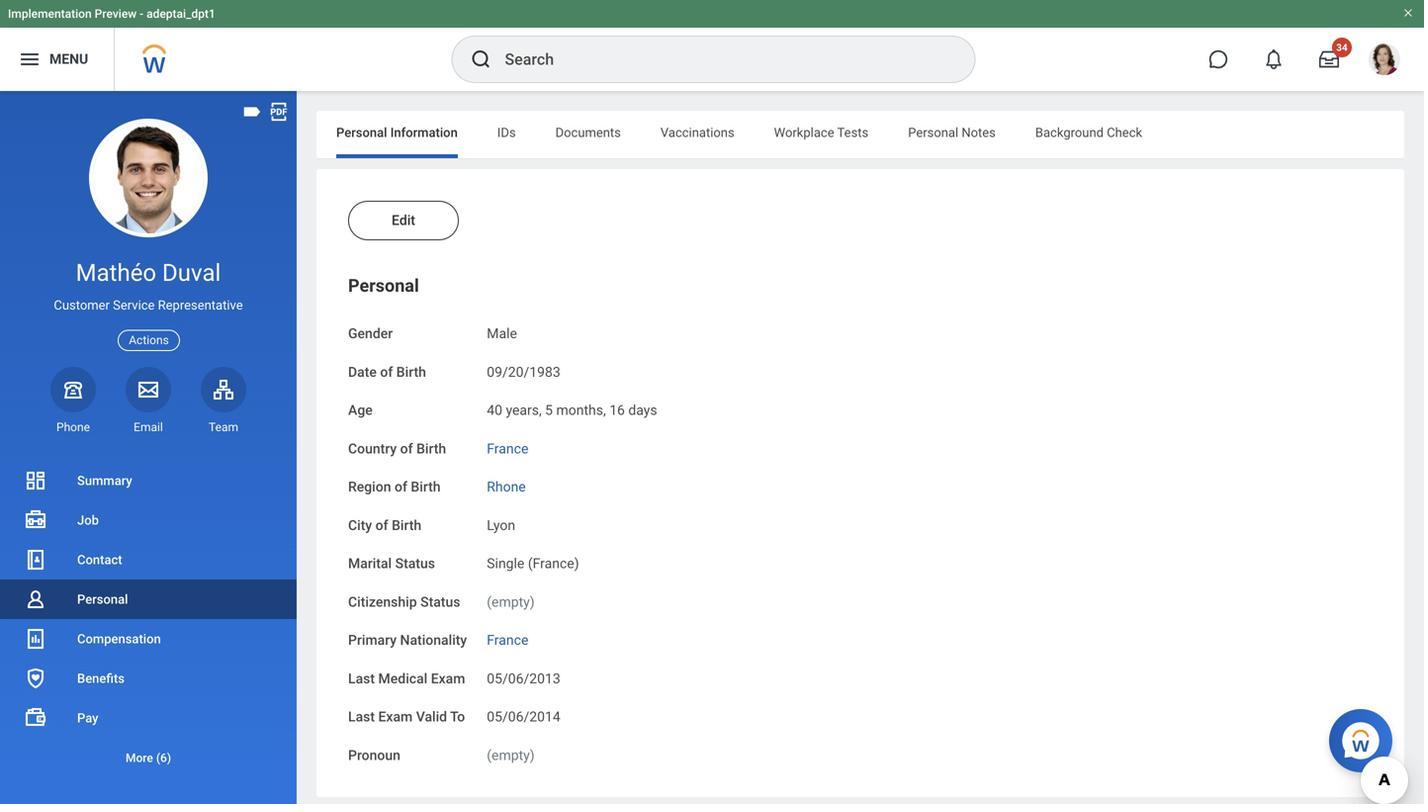 Task type: locate. For each thing, give the bounding box(es) containing it.
close environment banner image
[[1403, 7, 1415, 19]]

france link up rhone 'link'
[[487, 437, 529, 457]]

1 vertical spatial france
[[487, 632, 529, 649]]

tag image
[[241, 101, 263, 123]]

birth
[[397, 364, 426, 380], [417, 441, 446, 457], [411, 479, 441, 495], [392, 517, 422, 534]]

lyon
[[487, 517, 516, 534]]

service
[[113, 298, 155, 313]]

1 vertical spatial status
[[421, 594, 461, 610]]

last exam valid to element
[[487, 697, 561, 727]]

region of birth
[[348, 479, 441, 495]]

customer service representative
[[54, 298, 243, 313]]

1 france from the top
[[487, 441, 529, 457]]

status up nationality
[[421, 594, 461, 610]]

2 france link from the top
[[487, 628, 529, 649]]

personal button
[[348, 276, 419, 296]]

40 years, 5 months, 16 days
[[487, 402, 658, 419]]

actions
[[129, 334, 169, 347]]

months,
[[557, 402, 606, 419]]

summary image
[[24, 469, 47, 493]]

job
[[77, 513, 99, 528]]

personal
[[336, 125, 387, 140], [909, 125, 959, 140], [348, 276, 419, 296], [77, 592, 128, 607]]

personal inside list
[[77, 592, 128, 607]]

more (6)
[[126, 752, 171, 765]]

mail image
[[137, 378, 160, 402]]

status up citizenship status
[[395, 556, 435, 572]]

representative
[[158, 298, 243, 313]]

email
[[134, 420, 163, 434]]

pay
[[77, 711, 98, 726]]

2 france from the top
[[487, 632, 529, 649]]

france link for country of birth
[[487, 437, 529, 457]]

pay image
[[24, 707, 47, 730]]

2 last from the top
[[348, 709, 375, 725]]

marital status element
[[487, 544, 579, 573]]

justify image
[[18, 47, 42, 71]]

primary nationality
[[348, 632, 467, 649]]

of right country
[[400, 441, 413, 457]]

tests
[[838, 125, 869, 140]]

of right city
[[376, 517, 389, 534]]

background check
[[1036, 125, 1143, 140]]

information
[[391, 125, 458, 140]]

0 vertical spatial status
[[395, 556, 435, 572]]

years,
[[506, 402, 542, 419]]

contact link
[[0, 540, 297, 580]]

(empty) down "single"
[[487, 594, 535, 610]]

last
[[348, 671, 375, 687], [348, 709, 375, 725]]

view printable version (pdf) image
[[268, 101, 290, 123]]

personal information
[[336, 125, 458, 140]]

navigation pane region
[[0, 91, 297, 805]]

email mathéo duval element
[[126, 419, 171, 435]]

birth up region of birth
[[417, 441, 446, 457]]

1 vertical spatial exam
[[379, 709, 413, 725]]

france link
[[487, 437, 529, 457], [487, 628, 529, 649]]

single
[[487, 556, 525, 572]]

job image
[[24, 509, 47, 532]]

france link for primary nationality
[[487, 628, 529, 649]]

list
[[0, 461, 297, 778]]

of
[[380, 364, 393, 380], [400, 441, 413, 457], [395, 479, 408, 495], [376, 517, 389, 534]]

personal inside group
[[348, 276, 419, 296]]

adeptai_dpt1
[[147, 7, 216, 21]]

1 vertical spatial last
[[348, 709, 375, 725]]

vaccinations
[[661, 125, 735, 140]]

primary
[[348, 632, 397, 649]]

city of birth
[[348, 517, 422, 534]]

personal up gender
[[348, 276, 419, 296]]

birth down country of birth
[[411, 479, 441, 495]]

last medical exam
[[348, 671, 466, 687]]

phone mathéo duval element
[[50, 419, 96, 435]]

personal left information
[[336, 125, 387, 140]]

personal down contact
[[77, 592, 128, 607]]

of for city
[[376, 517, 389, 534]]

of right region
[[395, 479, 408, 495]]

of right date
[[380, 364, 393, 380]]

0 vertical spatial (empty)
[[487, 594, 535, 610]]

last down "primary"
[[348, 671, 375, 687]]

personal notes
[[909, 125, 996, 140]]

of for date
[[380, 364, 393, 380]]

birth right date
[[397, 364, 426, 380]]

mathéo
[[76, 259, 156, 287]]

1 france link from the top
[[487, 437, 529, 457]]

ids
[[498, 125, 516, 140]]

0 vertical spatial france
[[487, 441, 529, 457]]

single (france)
[[487, 556, 579, 572]]

compensation
[[77, 632, 161, 647]]

notifications large image
[[1265, 49, 1284, 69]]

1 vertical spatial (empty)
[[487, 747, 535, 764]]

france link up last medical exam element
[[487, 628, 529, 649]]

(empty) down 05/06/2014
[[487, 747, 535, 764]]

view team image
[[212, 378, 236, 402]]

1 last from the top
[[348, 671, 375, 687]]

france up rhone 'link'
[[487, 441, 529, 457]]

phone
[[56, 420, 90, 434]]

personal link
[[0, 580, 297, 619]]

(empty) for citizenship status
[[487, 594, 535, 610]]

status
[[395, 556, 435, 572], [421, 594, 461, 610]]

personal left notes
[[909, 125, 959, 140]]

implementation
[[8, 7, 92, 21]]

phone button
[[50, 367, 96, 435]]

0 vertical spatial last
[[348, 671, 375, 687]]

search image
[[470, 47, 493, 71]]

birth down region of birth
[[392, 517, 422, 534]]

check
[[1108, 125, 1143, 140]]

exam
[[431, 671, 466, 687], [379, 709, 413, 725]]

tab list containing personal information
[[317, 111, 1405, 158]]

city of birth element
[[487, 505, 516, 535]]

to
[[450, 709, 465, 725]]

0 vertical spatial france link
[[487, 437, 529, 457]]

pay link
[[0, 699, 297, 738]]

last up 'pronoun'
[[348, 709, 375, 725]]

background
[[1036, 125, 1104, 140]]

status for citizenship status
[[421, 594, 461, 610]]

profile logan mcneil image
[[1370, 44, 1401, 79]]

summary link
[[0, 461, 297, 501]]

france
[[487, 441, 529, 457], [487, 632, 529, 649]]

marital status
[[348, 556, 435, 572]]

pronoun
[[348, 747, 401, 764]]

exam up to
[[431, 671, 466, 687]]

birth for date of birth
[[397, 364, 426, 380]]

marital
[[348, 556, 392, 572]]

2 (empty) from the top
[[487, 747, 535, 764]]

menu
[[49, 51, 88, 67]]

1 horizontal spatial exam
[[431, 671, 466, 687]]

(empty)
[[487, 594, 535, 610], [487, 747, 535, 764]]

tab list
[[317, 111, 1405, 158]]

1 vertical spatial france link
[[487, 628, 529, 649]]

exam left valid
[[379, 709, 413, 725]]

0 horizontal spatial exam
[[379, 709, 413, 725]]

personal image
[[24, 588, 47, 612]]

1 (empty) from the top
[[487, 594, 535, 610]]

france for country of birth
[[487, 441, 529, 457]]

france up last medical exam element
[[487, 632, 529, 649]]

05/06/2014
[[487, 709, 561, 725]]

last exam valid to
[[348, 709, 465, 725]]

menu button
[[0, 28, 114, 91]]



Task type: vqa. For each thing, say whether or not it's contained in the screenshot.
Days
yes



Task type: describe. For each thing, give the bounding box(es) containing it.
citizenship
[[348, 594, 417, 610]]

email button
[[126, 367, 171, 435]]

date
[[348, 364, 377, 380]]

rhone link
[[487, 475, 526, 495]]

compensation link
[[0, 619, 297, 659]]

benefits link
[[0, 659, 297, 699]]

(6)
[[156, 752, 171, 765]]

documents
[[556, 125, 621, 140]]

job link
[[0, 501, 297, 540]]

city
[[348, 517, 372, 534]]

birth for city of birth
[[392, 517, 422, 534]]

(empty) for pronoun
[[487, 747, 535, 764]]

more (6) button
[[0, 738, 297, 778]]

country of birth
[[348, 441, 446, 457]]

edit button
[[348, 201, 459, 240]]

last for last medical exam
[[348, 671, 375, 687]]

compensation image
[[24, 627, 47, 651]]

duval
[[162, 259, 221, 287]]

workplace tests
[[774, 125, 869, 140]]

male element
[[487, 322, 517, 342]]

france for primary nationality
[[487, 632, 529, 649]]

more (6) button
[[0, 747, 297, 770]]

date of birth element
[[487, 352, 561, 381]]

notes
[[962, 125, 996, 140]]

male
[[487, 326, 517, 342]]

age element
[[487, 390, 658, 420]]

team
[[209, 420, 238, 434]]

rhone
[[487, 479, 526, 495]]

actions button
[[118, 330, 180, 351]]

nationality
[[400, 632, 467, 649]]

16
[[610, 402, 625, 419]]

phone image
[[59, 378, 87, 402]]

5
[[545, 402, 553, 419]]

edit
[[392, 212, 416, 229]]

0 vertical spatial exam
[[431, 671, 466, 687]]

34
[[1337, 42, 1349, 53]]

personal group
[[348, 274, 1374, 766]]

workplace
[[774, 125, 835, 140]]

personal for personal button
[[348, 276, 419, 296]]

list containing summary
[[0, 461, 297, 778]]

summary
[[77, 474, 132, 488]]

-
[[140, 7, 144, 21]]

country
[[348, 441, 397, 457]]

40
[[487, 402, 503, 419]]

team mathéo duval element
[[201, 419, 246, 435]]

gender
[[348, 326, 393, 342]]

contact image
[[24, 548, 47, 572]]

menu banner
[[0, 0, 1425, 91]]

Search Workday  search field
[[505, 38, 935, 81]]

region
[[348, 479, 391, 495]]

citizenship status
[[348, 594, 461, 610]]

medical
[[379, 671, 428, 687]]

days
[[629, 402, 658, 419]]

benefits
[[77, 671, 125, 686]]

benefits image
[[24, 667, 47, 691]]

valid
[[416, 709, 447, 725]]

birth for country of birth
[[417, 441, 446, 457]]

birth for region of birth
[[411, 479, 441, 495]]

personal for personal notes
[[909, 125, 959, 140]]

team link
[[201, 367, 246, 435]]

date of birth
[[348, 364, 426, 380]]

05/06/2013
[[487, 671, 561, 687]]

09/20/1983
[[487, 364, 561, 380]]

status for marital status
[[395, 556, 435, 572]]

34 button
[[1308, 38, 1353, 81]]

personal for personal information
[[336, 125, 387, 140]]

of for country
[[400, 441, 413, 457]]

age
[[348, 402, 373, 419]]

contact
[[77, 553, 122, 568]]

more
[[126, 752, 153, 765]]

preview
[[95, 7, 137, 21]]

mathéo duval
[[76, 259, 221, 287]]

of for region
[[395, 479, 408, 495]]

implementation preview -   adeptai_dpt1
[[8, 7, 216, 21]]

(france)
[[528, 556, 579, 572]]

customer
[[54, 298, 110, 313]]

last for last exam valid to
[[348, 709, 375, 725]]

inbox large image
[[1320, 49, 1340, 69]]

last medical exam element
[[487, 659, 561, 688]]



